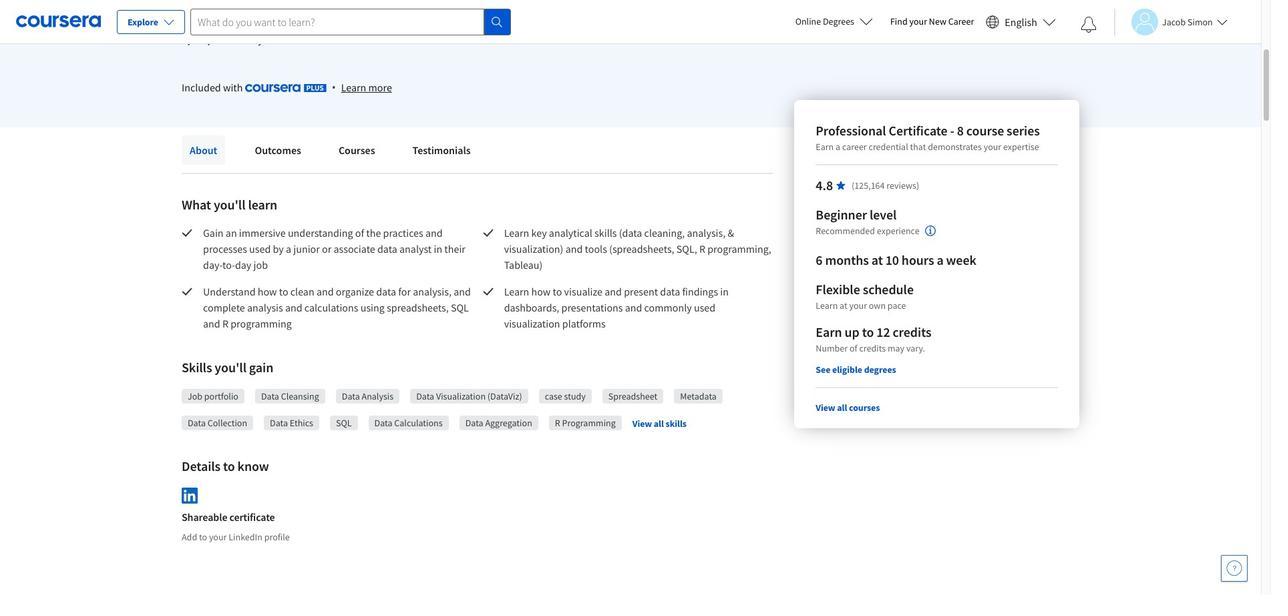Task type: vqa. For each thing, say whether or not it's contained in the screenshot.
bottommost the Earn
yes



Task type: describe. For each thing, give the bounding box(es) containing it.
of inside the gain an immersive understanding of the practices and processes used by a junior or associate data analyst in their day-to-day job
[[355, 226, 364, 240]]

certificate
[[230, 511, 275, 524]]

to-
[[222, 259, 235, 272]]

number of credits may vary.
[[816, 343, 925, 355]]

key
[[532, 226, 547, 240]]

learn inside flexible schedule learn at your own pace
[[816, 300, 838, 312]]

aid
[[339, 3, 351, 15]]

analyst
[[400, 243, 432, 256]]

know
[[238, 458, 269, 475]]

and down present
[[625, 301, 642, 315]]

included
[[182, 81, 221, 94]]

data inside the gain an immersive understanding of the practices and processes used by a junior or associate data analyst in their day-to-day job
[[377, 243, 397, 256]]

a inside the professional certificate - 8 course series earn a career credential that demonstrates your expertise
[[836, 141, 841, 153]]

10
[[886, 252, 899, 269]]

used inside learn how to visualize and present data findings in dashboards, presentations and commonly used visualization platforms
[[694, 301, 716, 315]]

degrees
[[864, 364, 896, 376]]

see eligible degrees
[[816, 364, 896, 376]]

data for data analysis
[[342, 391, 360, 403]]

data for data cleansing
[[261, 391, 279, 403]]

understanding
[[288, 226, 353, 240]]

collection
[[208, 418, 247, 430]]

spreadsheet
[[609, 391, 658, 403]]

testimonials link
[[405, 136, 479, 165]]

week
[[946, 252, 977, 269]]

job
[[254, 259, 268, 272]]

about
[[190, 144, 217, 157]]

day-
[[203, 259, 222, 272]]

nov
[[235, 1, 250, 12]]

learn more link
[[341, 80, 392, 96]]

job
[[188, 391, 202, 403]]

information about difficulty level pre-requisites. image
[[925, 226, 936, 237]]

complete
[[203, 301, 245, 315]]

experience
[[877, 225, 920, 237]]

more
[[369, 81, 392, 94]]

and down their
[[454, 285, 471, 299]]

data ethics
[[270, 418, 313, 430]]

online degrees
[[795, 15, 855, 27]]

you'll for what
[[214, 196, 246, 213]]

online degrees button
[[785, 7, 884, 36]]

included with
[[182, 81, 245, 94]]

find
[[891, 15, 908, 27]]

all for courses
[[837, 402, 847, 414]]

data for data calculations
[[375, 418, 393, 430]]

data collection
[[188, 418, 247, 430]]

sql,
[[677, 243, 697, 256]]

junior
[[293, 243, 320, 256]]

hours
[[902, 252, 934, 269]]

data aggregation
[[465, 418, 532, 430]]

an
[[226, 226, 237, 240]]

programming
[[562, 418, 616, 430]]

1 vertical spatial credits
[[860, 343, 886, 355]]

in inside the gain an immersive understanding of the practices and processes used by a junior or associate data analyst in their day-to-day job
[[434, 243, 442, 256]]

career
[[949, 15, 974, 27]]

level
[[870, 206, 897, 223]]

explore
[[128, 16, 158, 28]]

analytical
[[549, 226, 593, 240]]

explore button
[[117, 10, 185, 34]]

data for data visualization (dataviz)
[[416, 391, 434, 403]]

data cleansing
[[261, 391, 319, 403]]

dashboards,
[[504, 301, 559, 315]]

see eligible degrees button
[[816, 363, 896, 377]]

earn up to 12 credits
[[816, 324, 932, 341]]

gain
[[249, 359, 273, 376]]

how for learn
[[532, 285, 551, 299]]

beginner level
[[816, 206, 897, 223]]

show notifications image
[[1081, 17, 1097, 33]]

view all skills button
[[633, 417, 687, 431]]

that
[[910, 141, 926, 153]]

eligible
[[833, 364, 863, 376]]

to right add
[[199, 532, 207, 544]]

2 vertical spatial r
[[555, 418, 560, 430]]

view all courses
[[816, 402, 880, 414]]

courses
[[849, 402, 880, 414]]

16
[[252, 1, 260, 12]]

1 vertical spatial sql
[[336, 418, 352, 430]]

8
[[957, 122, 964, 139]]

•
[[332, 80, 336, 95]]

data for visualization
[[660, 285, 680, 299]]

day
[[235, 259, 251, 272]]

What do you want to learn? text field
[[190, 8, 484, 35]]

schedule
[[863, 281, 914, 298]]

skills
[[182, 359, 212, 376]]

sql inside understand how to clean and organize data for analysis, and complete analysis and calculations using spreadsheets, sql and r programming
[[451, 301, 469, 315]]

you'll for skills
[[215, 359, 247, 376]]

analysis, inside understand how to clean and organize data for analysis, and complete analysis and calculations using spreadsheets, sql and r programming
[[413, 285, 452, 299]]

may
[[888, 343, 905, 355]]

gain an immersive understanding of the practices and processes used by a junior or associate data analyst in their day-to-day job
[[203, 226, 468, 272]]

all for skills
[[654, 418, 664, 430]]

outcomes
[[255, 144, 301, 157]]

spreadsheets,
[[387, 301, 449, 315]]

view for view all courses
[[816, 402, 836, 414]]

view all skills
[[633, 418, 687, 430]]

1 horizontal spatial at
[[872, 252, 883, 269]]

12
[[877, 324, 890, 341]]

skills you'll gain
[[182, 359, 273, 376]]

find your new career
[[891, 15, 974, 27]]

metadata
[[680, 391, 717, 403]]

your inside flexible schedule learn at your own pace
[[850, 300, 867, 312]]

available
[[353, 3, 389, 15]]

see
[[816, 364, 831, 376]]

data for data collection
[[188, 418, 206, 430]]

coursera image
[[16, 11, 101, 32]]

starts
[[212, 1, 234, 12]]

2 earn from the top
[[816, 324, 842, 341]]

skills inside button
[[666, 418, 687, 430]]

your down shareable certificate
[[209, 532, 227, 544]]

own
[[869, 300, 886, 312]]

with
[[223, 81, 243, 94]]

flexible schedule learn at your own pace
[[816, 281, 914, 312]]

financial
[[301, 3, 336, 15]]

r inside understand how to clean and organize data for analysis, and complete analysis and calculations using spreadsheets, sql and r programming
[[222, 317, 229, 331]]



Task type: locate. For each thing, give the bounding box(es) containing it.
to inside understand how to clean and organize data for analysis, and complete analysis and calculations using spreadsheets, sql and r programming
[[279, 285, 288, 299]]

degrees
[[823, 15, 855, 27]]

tools
[[585, 243, 607, 256]]

recommended experience
[[816, 225, 920, 237]]

0 horizontal spatial how
[[258, 285, 277, 299]]

data for using
[[376, 285, 396, 299]]

expertise
[[1004, 141, 1039, 153]]

how inside learn how to visualize and present data findings in dashboards, presentations and commonly used visualization platforms
[[532, 285, 551, 299]]

1 vertical spatial in
[[720, 285, 729, 299]]

a inside the gain an immersive understanding of the practices and processes used by a junior or associate data analyst in their day-to-day job
[[286, 243, 291, 256]]

0 horizontal spatial used
[[249, 243, 271, 256]]

to for clean
[[279, 285, 288, 299]]

4.8
[[816, 177, 833, 194]]

view for view all skills
[[633, 418, 652, 430]]

present
[[624, 285, 658, 299]]

r inside learn key analytical skills (data cleaning, analysis, & visualization) and tools (spreadsheets, sql, r programming, tableau)
[[699, 243, 706, 256]]

what
[[182, 196, 211, 213]]

2 how from the left
[[532, 285, 551, 299]]

courses link
[[331, 136, 383, 165]]

0 vertical spatial all
[[837, 402, 847, 414]]

0 horizontal spatial of
[[355, 226, 364, 240]]

used up job on the top left
[[249, 243, 271, 256]]

0 horizontal spatial all
[[654, 418, 664, 430]]

their
[[445, 243, 466, 256]]

pace
[[888, 300, 906, 312]]

1 vertical spatial r
[[222, 317, 229, 331]]

portfolio
[[204, 391, 238, 403]]

find your new career link
[[884, 13, 981, 30]]

data left analysis
[[342, 391, 360, 403]]

learn inside • learn more
[[341, 81, 366, 94]]

&
[[728, 226, 734, 240]]

r down case
[[555, 418, 560, 430]]

and
[[426, 226, 443, 240], [566, 243, 583, 256], [317, 285, 334, 299], [454, 285, 471, 299], [605, 285, 622, 299], [285, 301, 302, 315], [625, 301, 642, 315], [203, 317, 220, 331]]

by
[[273, 243, 284, 256]]

case study
[[545, 391, 586, 403]]

understand how to clean and organize data for analysis, and complete analysis and calculations using spreadsheets, sql and r programming
[[203, 285, 473, 331]]

0 horizontal spatial in
[[434, 243, 442, 256]]

1 horizontal spatial used
[[694, 301, 716, 315]]

in inside learn how to visualize and present data findings in dashboards, presentations and commonly used visualization platforms
[[720, 285, 729, 299]]

financial aid available button
[[301, 3, 389, 15]]

0 vertical spatial in
[[434, 243, 442, 256]]

earn inside the professional certificate - 8 course series earn a career credential that demonstrates your expertise
[[816, 141, 834, 153]]

associate
[[334, 243, 375, 256]]

shareable certificate
[[182, 511, 275, 524]]

professional certificate - 8 course series earn a career credential that demonstrates your expertise
[[816, 122, 1040, 153]]

and down the analytical
[[566, 243, 583, 256]]

data for data aggregation
[[465, 418, 483, 430]]

6
[[816, 252, 823, 269]]

jacob simon
[[1163, 16, 1213, 28]]

details to know
[[182, 458, 269, 475]]

2 horizontal spatial r
[[699, 243, 706, 256]]

0 horizontal spatial analysis,
[[413, 285, 452, 299]]

1 vertical spatial of
[[850, 343, 858, 355]]

1,862,311 already enrolled
[[182, 33, 302, 46]]

-
[[950, 122, 955, 139]]

0 vertical spatial at
[[872, 252, 883, 269]]

analysis, inside learn key analytical skills (data cleaning, analysis, & visualization) and tools (spreadsheets, sql, r programming, tableau)
[[687, 226, 726, 240]]

to inside learn how to visualize and present data findings in dashboards, presentations and commonly used visualization platforms
[[553, 285, 562, 299]]

how inside understand how to clean and organize data for analysis, and complete analysis and calculations using spreadsheets, sql and r programming
[[258, 285, 277, 299]]

1 horizontal spatial view
[[816, 402, 836, 414]]

to left visualize
[[553, 285, 562, 299]]

1 horizontal spatial a
[[836, 141, 841, 153]]

and up presentations
[[605, 285, 622, 299]]

view down see
[[816, 402, 836, 414]]

and inside learn key analytical skills (data cleaning, analysis, & visualization) and tools (spreadsheets, sql, r programming, tableau)
[[566, 243, 583, 256]]

ethics
[[290, 418, 313, 430]]

1 vertical spatial analysis,
[[413, 285, 452, 299]]

understand
[[203, 285, 256, 299]]

help center image
[[1227, 561, 1243, 577]]

learn right "•" at the left
[[341, 81, 366, 94]]

how up analysis
[[258, 285, 277, 299]]

and down clean
[[285, 301, 302, 315]]

None search field
[[190, 8, 511, 35]]

in
[[434, 243, 442, 256], [720, 285, 729, 299]]

practices
[[383, 226, 423, 240]]

you'll up an
[[214, 196, 246, 213]]

1 horizontal spatial analysis,
[[687, 226, 726, 240]]

tableau)
[[504, 259, 543, 272]]

r right sql,
[[699, 243, 706, 256]]

0 vertical spatial analysis,
[[687, 226, 726, 240]]

to for visualize
[[553, 285, 562, 299]]

financial aid available
[[301, 3, 389, 15]]

1 vertical spatial at
[[840, 300, 848, 312]]

analysis, up "spreadsheets,"
[[413, 285, 452, 299]]

and inside the gain an immersive understanding of the practices and processes used by a junior or associate data analyst in their day-to-day job
[[426, 226, 443, 240]]

learn left key at the left top of the page
[[504, 226, 529, 240]]

at down "flexible"
[[840, 300, 848, 312]]

view inside 'view all skills' button
[[633, 418, 652, 430]]

data inside understand how to clean and organize data for analysis, and complete analysis and calculations using spreadsheets, sql and r programming
[[376, 285, 396, 299]]

visualization)
[[504, 243, 564, 256]]

your inside find your new career "link"
[[910, 15, 927, 27]]

all left courses
[[837, 402, 847, 414]]

of down the up
[[850, 343, 858, 355]]

aggregation
[[485, 418, 532, 430]]

used down 'findings'
[[694, 301, 716, 315]]

data left for
[[376, 285, 396, 299]]

view down spreadsheet
[[633, 418, 652, 430]]

to for 12
[[862, 324, 874, 341]]

all
[[837, 402, 847, 414], [654, 418, 664, 430]]

calculations
[[305, 301, 358, 315]]

data
[[261, 391, 279, 403], [342, 391, 360, 403], [416, 391, 434, 403], [188, 418, 206, 430], [270, 418, 288, 430], [375, 418, 393, 430], [465, 418, 483, 430]]

0 horizontal spatial skills
[[595, 226, 617, 240]]

about link
[[182, 136, 225, 165]]

using
[[361, 301, 385, 315]]

1 vertical spatial used
[[694, 301, 716, 315]]

skills down metadata
[[666, 418, 687, 430]]

beginner
[[816, 206, 867, 223]]

1 horizontal spatial r
[[555, 418, 560, 430]]

you'll up portfolio
[[215, 359, 247, 376]]

1 horizontal spatial sql
[[451, 301, 469, 315]]

data down job
[[188, 418, 206, 430]]

1 horizontal spatial in
[[720, 285, 729, 299]]

visualize
[[564, 285, 603, 299]]

career
[[842, 141, 867, 153]]

2 horizontal spatial a
[[937, 252, 944, 269]]

data down data visualization (dataviz)
[[465, 418, 483, 430]]

jacob
[[1163, 16, 1186, 28]]

for
[[398, 285, 411, 299]]

r down complete
[[222, 317, 229, 331]]

and down complete
[[203, 317, 220, 331]]

1 vertical spatial earn
[[816, 324, 842, 341]]

0 vertical spatial sql
[[451, 301, 469, 315]]

0 horizontal spatial at
[[840, 300, 848, 312]]

analysis,
[[687, 226, 726, 240], [413, 285, 452, 299]]

months
[[825, 252, 869, 269]]

1,862,311
[[182, 33, 228, 46]]

earn left career
[[816, 141, 834, 153]]

processes
[[203, 243, 247, 256]]

(dataviz)
[[488, 391, 522, 403]]

your
[[910, 15, 927, 27], [984, 141, 1002, 153], [850, 300, 867, 312], [209, 532, 227, 544]]

credits up the vary.
[[893, 324, 932, 341]]

immersive
[[239, 226, 286, 240]]

0 vertical spatial credits
[[893, 324, 932, 341]]

the
[[366, 226, 381, 240]]

1 earn from the top
[[816, 141, 834, 153]]

data up commonly on the right bottom of the page
[[660, 285, 680, 299]]

1 vertical spatial skills
[[666, 418, 687, 430]]

0 vertical spatial view
[[816, 402, 836, 414]]

data left ethics
[[270, 418, 288, 430]]

1 vertical spatial all
[[654, 418, 664, 430]]

1 horizontal spatial credits
[[893, 324, 932, 341]]

to left know
[[223, 458, 235, 475]]

your right the find
[[910, 15, 927, 27]]

0 horizontal spatial a
[[286, 243, 291, 256]]

jacob simon button
[[1114, 8, 1228, 35]]

0 vertical spatial used
[[249, 243, 271, 256]]

0 horizontal spatial r
[[222, 317, 229, 331]]

a right by
[[286, 243, 291, 256]]

learn down "flexible"
[[816, 300, 838, 312]]

and up analyst
[[426, 226, 443, 240]]

0 vertical spatial you'll
[[214, 196, 246, 213]]

your inside the professional certificate - 8 course series earn a career credential that demonstrates your expertise
[[984, 141, 1002, 153]]

data calculations
[[375, 418, 443, 430]]

0 horizontal spatial sql
[[336, 418, 352, 430]]

details
[[182, 458, 221, 475]]

all inside 'view all skills' button
[[654, 418, 664, 430]]

used inside the gain an immersive understanding of the practices and processes used by a junior or associate data analyst in their day-to-day job
[[249, 243, 271, 256]]

your left own at the right of page
[[850, 300, 867, 312]]

analysis
[[247, 301, 283, 315]]

english
[[1005, 15, 1038, 28]]

learn up dashboards,
[[504, 285, 529, 299]]

data up calculations
[[416, 391, 434, 403]]

at inside flexible schedule learn at your own pace
[[840, 300, 848, 312]]

clean
[[290, 285, 314, 299]]

data inside learn how to visualize and present data findings in dashboards, presentations and commonly used visualization platforms
[[660, 285, 680, 299]]

1 horizontal spatial skills
[[666, 418, 687, 430]]

1 how from the left
[[258, 285, 277, 299]]

a left week
[[937, 252, 944, 269]]

how for understand
[[258, 285, 277, 299]]

0 horizontal spatial view
[[633, 418, 652, 430]]

flexible
[[816, 281, 860, 298]]

your down course
[[984, 141, 1002, 153]]

skills up the tools
[[595, 226, 617, 240]]

credits down the earn up to 12 credits
[[860, 343, 886, 355]]

a left career
[[836, 141, 841, 153]]

1 vertical spatial you'll
[[215, 359, 247, 376]]

in right 'findings'
[[720, 285, 729, 299]]

1 vertical spatial view
[[633, 418, 652, 430]]

data visualization (dataviz)
[[416, 391, 522, 403]]

coursera plus image
[[245, 84, 327, 92]]

starts nov 16 button
[[182, 0, 290, 21]]

job portfolio
[[188, 391, 238, 403]]

0 vertical spatial r
[[699, 243, 706, 256]]

analysis, left the &
[[687, 226, 726, 240]]

programming,
[[708, 243, 772, 256]]

how up dashboards,
[[532, 285, 551, 299]]

analysis
[[362, 391, 394, 403]]

learn
[[248, 196, 277, 213]]

starts nov 16
[[212, 1, 260, 12]]

data down the
[[377, 243, 397, 256]]

at left 10 at the top right of page
[[872, 252, 883, 269]]

and up calculations
[[317, 285, 334, 299]]

sql down "data analysis"
[[336, 418, 352, 430]]

learn inside learn key analytical skills (data cleaning, analysis, & visualization) and tools (spreadsheets, sql, r programming, tableau)
[[504, 226, 529, 240]]

learn inside learn how to visualize and present data findings in dashboards, presentations and commonly used visualization platforms
[[504, 285, 529, 299]]

platforms
[[562, 317, 606, 331]]

1 horizontal spatial all
[[837, 402, 847, 414]]

to left the 12
[[862, 324, 874, 341]]

0 vertical spatial earn
[[816, 141, 834, 153]]

new
[[929, 15, 947, 27]]

view all courses link
[[816, 402, 880, 414]]

to left clean
[[279, 285, 288, 299]]

you'll
[[214, 196, 246, 213], [215, 359, 247, 376]]

earn up number
[[816, 324, 842, 341]]

0 horizontal spatial credits
[[860, 343, 886, 355]]

1 horizontal spatial of
[[850, 343, 858, 355]]

data down analysis
[[375, 418, 393, 430]]

professional
[[816, 122, 886, 139]]

all down spreadsheet
[[654, 418, 664, 430]]

sql right "spreadsheets,"
[[451, 301, 469, 315]]

certificate
[[889, 122, 948, 139]]

view
[[816, 402, 836, 414], [633, 418, 652, 430]]

1 horizontal spatial how
[[532, 285, 551, 299]]

credits
[[893, 324, 932, 341], [860, 343, 886, 355]]

data left cleansing
[[261, 391, 279, 403]]

0 vertical spatial of
[[355, 226, 364, 240]]

vary.
[[907, 343, 925, 355]]

cleaning,
[[644, 226, 685, 240]]

english button
[[981, 0, 1062, 43]]

data for data ethics
[[270, 418, 288, 430]]

of left the
[[355, 226, 364, 240]]

in left their
[[434, 243, 442, 256]]

skills inside learn key analytical skills (data cleaning, analysis, & visualization) and tools (spreadsheets, sql, r programming, tableau)
[[595, 226, 617, 240]]

0 vertical spatial skills
[[595, 226, 617, 240]]



